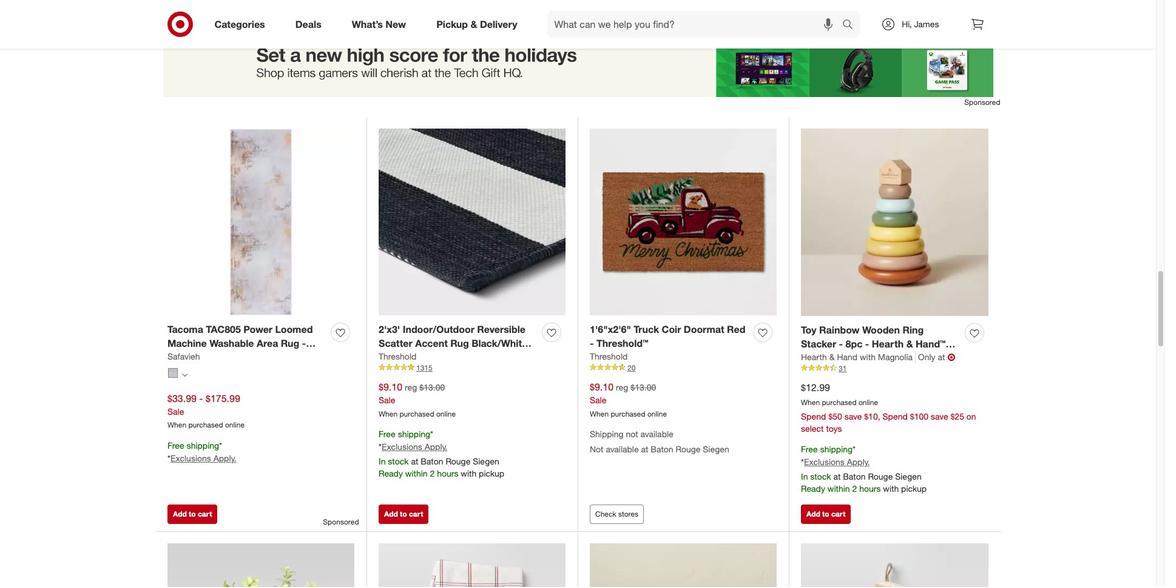 Task type: locate. For each thing, give the bounding box(es) containing it.
$175.99
[[206, 393, 240, 405]]

cart for -
[[198, 510, 212, 519]]

$9.10 for 1'6"x2'6" truck coir doormat red - threshold™
[[590, 381, 614, 393]]

0 horizontal spatial spend
[[801, 412, 826, 422]]

magnolia down 8pc
[[824, 352, 866, 364]]

- right '$33.99'
[[199, 393, 203, 405]]

$13.00
[[420, 382, 445, 393], [631, 382, 656, 393]]

2'x3' indoor/outdoor reversible scatter accent rug black/white - threshold™ image
[[379, 129, 566, 316], [379, 129, 566, 316]]

0 horizontal spatial ready
[[379, 469, 403, 479]]

add to cart button
[[168, 505, 218, 524], [379, 505, 429, 524], [801, 505, 851, 524]]

2 add from the left
[[384, 510, 398, 519]]

threshold link
[[379, 351, 417, 363], [590, 351, 628, 363]]

0 horizontal spatial in
[[379, 457, 386, 467]]

2 spend from the left
[[883, 412, 908, 422]]

purchased for tacoma tac805 power loomed machine washable area rug  - safavieh
[[188, 421, 223, 430]]

2 horizontal spatial sale
[[590, 395, 607, 405]]

check stores button
[[590, 505, 644, 524]]

sale down '$33.99'
[[168, 406, 184, 417]]

1 vertical spatial hours
[[860, 484, 881, 494]]

rug down loomed
[[281, 337, 299, 350]]

2 to from the left
[[400, 510, 407, 519]]

0 horizontal spatial shipping
[[187, 441, 219, 451]]

2 vertical spatial baton
[[843, 472, 866, 482]]

0 horizontal spatial $9.10
[[379, 381, 402, 393]]

hearth inside toy rainbow wooden ring stacker - 8pc - hearth & hand™ with magnolia
[[872, 338, 904, 350]]

1 vertical spatial ready
[[801, 484, 825, 494]]

tacoma tac805 power loomed machine washable area rug  - safavieh
[[168, 324, 313, 363]]

save left $25
[[931, 412, 949, 422]]

siegen
[[703, 445, 730, 455], [473, 457, 499, 467], [896, 472, 922, 482]]

$100
[[910, 412, 929, 422]]

- right black/white
[[530, 337, 534, 350]]

1 horizontal spatial cart
[[409, 510, 423, 519]]

1 horizontal spatial within
[[828, 484, 850, 494]]

0 vertical spatial &
[[471, 18, 477, 30]]

20
[[628, 363, 636, 373]]

reg down 20
[[616, 382, 628, 393]]

2 horizontal spatial add
[[807, 510, 821, 519]]

add to cart button for $9.10
[[379, 505, 429, 524]]

cart
[[198, 510, 212, 519], [409, 510, 423, 519], [832, 510, 846, 519]]

0 vertical spatial siegen
[[703, 445, 730, 455]]

add for $9.10
[[384, 510, 398, 519]]

red
[[727, 324, 746, 336]]

& for delivery
[[471, 18, 477, 30]]

with
[[801, 352, 821, 364], [860, 352, 876, 362], [461, 469, 477, 479], [883, 484, 899, 494]]

online up shipping not available not available at baton rouge siegen
[[648, 410, 667, 419]]

sale inside $33.99 - $175.99 sale when purchased online
[[168, 406, 184, 417]]

1 horizontal spatial in
[[801, 472, 808, 482]]

0 horizontal spatial &
[[471, 18, 477, 30]]

0 vertical spatial rouge
[[676, 445, 701, 455]]

exclusions inside free shipping * * exclusions apply.
[[171, 454, 211, 464]]

machine
[[168, 337, 207, 350]]

sale for 1'6"x2'6" truck coir doormat red - threshold™
[[590, 395, 607, 405]]

shipping for $9.10
[[398, 429, 430, 440]]

available
[[641, 429, 674, 440], [606, 445, 639, 455]]

ready for $9.10
[[379, 469, 403, 479]]

purchased for 1'6"x2'6" truck coir doormat red - threshold™
[[611, 410, 646, 419]]

1 $13.00 from the left
[[420, 382, 445, 393]]

1 horizontal spatial rouge
[[676, 445, 701, 455]]

2
[[430, 469, 435, 479], [853, 484, 857, 494]]

0 vertical spatial baton
[[651, 445, 674, 455]]

threshold up 20
[[590, 351, 628, 362]]

1 vertical spatial stock
[[811, 472, 831, 482]]

2 $9.10 from the left
[[590, 381, 614, 393]]

0 horizontal spatial sale
[[168, 406, 184, 417]]

1 horizontal spatial hearth
[[872, 338, 904, 350]]

at
[[938, 352, 945, 362], [641, 445, 649, 455], [411, 457, 418, 467], [834, 472, 841, 482]]

0 horizontal spatial exclusions apply. button
[[171, 453, 236, 465]]

2 cart from the left
[[409, 510, 423, 519]]

- left 8pc
[[839, 338, 843, 350]]

0 horizontal spatial free shipping * * exclusions apply. in stock at  baton rouge siegen ready within 2 hours with pickup
[[379, 429, 504, 479]]

threshold link up 20
[[590, 351, 628, 363]]

$13.00 down 1315 at the bottom left of page
[[420, 382, 445, 393]]

2 horizontal spatial rouge
[[868, 472, 893, 482]]

& left hand
[[830, 352, 835, 362]]

rouge for 2'x3' indoor/outdoor reversible scatter accent rug black/white - threshold™
[[446, 457, 471, 467]]

hand™
[[916, 338, 946, 350]]

0 horizontal spatial siegen
[[473, 457, 499, 467]]

$25
[[951, 412, 965, 422]]

0 vertical spatial hours
[[437, 469, 459, 479]]

in
[[379, 457, 386, 467], [801, 472, 808, 482]]

save
[[845, 412, 862, 422], [931, 412, 949, 422]]

0 horizontal spatial save
[[845, 412, 862, 422]]

pickup & delivery
[[437, 18, 518, 30]]

3 to from the left
[[823, 510, 830, 519]]

1 horizontal spatial exclusions apply. button
[[382, 442, 448, 454]]

purchased inside $33.99 - $175.99 sale when purchased online
[[188, 421, 223, 430]]

1 $9.10 reg $13.00 sale when purchased online from the left
[[379, 381, 456, 419]]

stock
[[388, 457, 409, 467], [811, 472, 831, 482]]

$9.10 up shipping
[[590, 381, 614, 393]]

plaid woven chenille throw blanket with sherpa reverse red/green - threshold™ image
[[379, 544, 566, 588], [379, 544, 566, 588]]

shipping inside free shipping * * exclusions apply.
[[187, 441, 219, 451]]

apply. inside free shipping * * exclusions apply.
[[213, 454, 236, 464]]

- down loomed
[[302, 337, 306, 350]]

stores
[[619, 510, 639, 519]]

1 cart from the left
[[198, 510, 212, 519]]

2 $13.00 from the left
[[631, 382, 656, 393]]

0 horizontal spatial stock
[[388, 457, 409, 467]]

2 horizontal spatial apply.
[[847, 457, 870, 468]]

0 horizontal spatial pickup
[[479, 469, 504, 479]]

3 add from the left
[[807, 510, 821, 519]]

online for 1'6"x2'6" truck coir doormat red - threshold™
[[648, 410, 667, 419]]

2 threshold from the left
[[590, 351, 628, 362]]

9" x 6" artificial boxwood arrangement - threshold™ image
[[168, 544, 355, 588], [168, 544, 355, 588]]

safavieh
[[168, 351, 207, 363], [168, 351, 200, 362]]

0 horizontal spatial free
[[168, 441, 184, 451]]

1 save from the left
[[845, 412, 862, 422]]

exclusions for $12.99
[[804, 457, 845, 468]]

siegen for 2'x3' indoor/outdoor reversible scatter accent rug black/white - threshold™
[[473, 457, 499, 467]]

1 horizontal spatial siegen
[[703, 445, 730, 455]]

1 add to cart from the left
[[173, 510, 212, 519]]

3 add to cart button from the left
[[801, 505, 851, 524]]

0 horizontal spatial exclusions
[[171, 454, 211, 464]]

0 vertical spatial pickup
[[479, 469, 504, 479]]

1 horizontal spatial shipping
[[398, 429, 430, 440]]

save right $50
[[845, 412, 862, 422]]

toys
[[826, 424, 842, 434]]

1 horizontal spatial apply.
[[425, 442, 448, 452]]

1 horizontal spatial add to cart button
[[379, 505, 429, 524]]

faux fur christmas stocking - threshold™ image
[[801, 544, 989, 588], [801, 544, 989, 588]]

available down 'not'
[[606, 445, 639, 455]]

check stores
[[595, 510, 639, 519]]

free shipping * * exclusions apply. in stock at  baton rouge siegen ready within 2 hours with pickup
[[379, 429, 504, 479], [801, 445, 927, 494]]

0 horizontal spatial rouge
[[446, 457, 471, 467]]

purchased up 'not'
[[611, 410, 646, 419]]

1315
[[416, 363, 433, 373]]

$9.10 reg $13.00 sale when purchased online
[[379, 381, 456, 419], [590, 381, 667, 419]]

2 horizontal spatial exclusions apply. button
[[804, 457, 870, 469]]

to for $9.10
[[400, 510, 407, 519]]

threshold™ inside 2'x3' indoor/outdoor reversible scatter accent rug black/white - threshold™
[[379, 351, 431, 363]]

1 to from the left
[[189, 510, 196, 519]]

hearth down stacker
[[801, 352, 827, 362]]

apply. for $12.99
[[847, 457, 870, 468]]

toy rainbow wooden ring stacker - 8pc - hearth & hand™ with magnolia
[[801, 324, 946, 364]]

1 horizontal spatial to
[[400, 510, 407, 519]]

power
[[244, 324, 273, 336]]

sale down scatter
[[379, 395, 395, 405]]

$13.00 for threshold™
[[631, 382, 656, 393]]

1 horizontal spatial add
[[384, 510, 398, 519]]

free for $12.99
[[801, 445, 818, 455]]

when for 1'6"x2'6" truck coir doormat red - threshold™
[[590, 410, 609, 419]]

1 vertical spatial in
[[801, 472, 808, 482]]

1 vertical spatial rouge
[[446, 457, 471, 467]]

to for $33.99
[[189, 510, 196, 519]]

1 horizontal spatial $9.10
[[590, 381, 614, 393]]

select
[[801, 424, 824, 434]]

1 vertical spatial siegen
[[473, 457, 499, 467]]

free shipping * * exclusions apply. in stock at  baton rouge siegen ready within 2 hours with pickup for $9.10
[[379, 429, 504, 479]]

sale for 2'x3' indoor/outdoor reversible scatter accent rug black/white - threshold™
[[379, 395, 395, 405]]

baton inside shipping not available not available at baton rouge siegen
[[651, 445, 674, 455]]

online for 2'x3' indoor/outdoor reversible scatter accent rug black/white - threshold™
[[436, 410, 456, 419]]

$9.10 reg $13.00 sale when purchased online for 2'x3' indoor/outdoor reversible scatter accent rug black/white - threshold™
[[379, 381, 456, 419]]

add
[[173, 510, 187, 519], [384, 510, 398, 519], [807, 510, 821, 519]]

threshold™ down 1'6"x2'6"
[[597, 337, 649, 350]]

$12.99
[[801, 382, 830, 394]]

1 horizontal spatial threshold™
[[597, 337, 649, 350]]

2 vertical spatial &
[[830, 352, 835, 362]]

& down ring
[[907, 338, 913, 350]]

threshold link down scatter
[[379, 351, 417, 363]]

safavieh inside the tacoma tac805 power loomed machine washable area rug  - safavieh
[[168, 351, 207, 363]]

2 horizontal spatial exclusions
[[804, 457, 845, 468]]

$9.10 for 2'x3' indoor/outdoor reversible scatter accent rug black/white - threshold™
[[379, 381, 402, 393]]

reg
[[405, 382, 417, 393], [616, 382, 628, 393]]

reversible
[[477, 324, 526, 336]]

0 vertical spatial available
[[641, 429, 674, 440]]

& inside pickup & delivery link
[[471, 18, 477, 30]]

threshold for 1'6"x2'6" truck coir doormat red - threshold™
[[590, 351, 628, 362]]

0 vertical spatial within
[[405, 469, 428, 479]]

0 vertical spatial ready
[[379, 469, 403, 479]]

0 horizontal spatial 2
[[430, 469, 435, 479]]

1 horizontal spatial stock
[[811, 472, 831, 482]]

hours
[[437, 469, 459, 479], [860, 484, 881, 494]]

1 rug from the left
[[281, 337, 299, 350]]

0 vertical spatial in
[[379, 457, 386, 467]]

hearth down wooden
[[872, 338, 904, 350]]

toy pal people figurine set - 6pc - hearth & hand™ with magnolia image
[[590, 544, 777, 588], [590, 544, 777, 588]]

$9.10
[[379, 381, 402, 393], [590, 381, 614, 393]]

1 horizontal spatial free
[[379, 429, 396, 440]]

$9.10 down scatter
[[379, 381, 402, 393]]

within for $12.99
[[828, 484, 850, 494]]

spend right '$10,'
[[883, 412, 908, 422]]

2 horizontal spatial to
[[823, 510, 830, 519]]

0 horizontal spatial reg
[[405, 382, 417, 393]]

1 horizontal spatial available
[[641, 429, 674, 440]]

only
[[918, 352, 936, 362]]

purchased up free shipping * * exclusions apply.
[[188, 421, 223, 430]]

1 $9.10 from the left
[[379, 381, 402, 393]]

$13.00 down 20
[[631, 382, 656, 393]]

available right 'not'
[[641, 429, 674, 440]]

siegen for toy rainbow wooden ring stacker - 8pc - hearth & hand™ with magnolia
[[896, 472, 922, 482]]

2 save from the left
[[931, 412, 949, 422]]

$9.10 reg $13.00 sale when purchased online down 20
[[590, 381, 667, 419]]

2 reg from the left
[[616, 382, 628, 393]]

hearth
[[872, 338, 904, 350], [801, 352, 827, 362]]

1 horizontal spatial reg
[[616, 382, 628, 393]]

1 horizontal spatial ready
[[801, 484, 825, 494]]

1 horizontal spatial $9.10 reg $13.00 sale when purchased online
[[590, 381, 667, 419]]

hours for $12.99
[[860, 484, 881, 494]]

1 vertical spatial &
[[907, 338, 913, 350]]

2 horizontal spatial shipping
[[820, 445, 853, 455]]

tacoma tac805 power loomed machine washable area rug  - safavieh image
[[168, 129, 355, 316], [168, 129, 355, 316]]

2 rug from the left
[[451, 337, 469, 350]]

1 vertical spatial baton
[[421, 457, 443, 467]]

magnolia
[[824, 352, 866, 364], [878, 352, 913, 362]]

0 horizontal spatial add
[[173, 510, 187, 519]]

at inside hearth & hand with magnolia only at ¬
[[938, 352, 945, 362]]

shipping
[[398, 429, 430, 440], [187, 441, 219, 451], [820, 445, 853, 455]]

1 magnolia from the left
[[824, 352, 866, 364]]

free inside free shipping * * exclusions apply.
[[168, 441, 184, 451]]

free shipping * * exclusions apply.
[[168, 441, 236, 464]]

baton
[[651, 445, 674, 455], [421, 457, 443, 467], [843, 472, 866, 482]]

spend
[[801, 412, 826, 422], [883, 412, 908, 422]]

purchased down 1315 at the bottom left of page
[[400, 410, 434, 419]]

& right 'pickup'
[[471, 18, 477, 30]]

1 vertical spatial hearth
[[801, 352, 827, 362]]

online down $175.99
[[225, 421, 245, 430]]

threshold™
[[597, 337, 649, 350], [379, 351, 431, 363]]

threshold
[[379, 351, 417, 362], [590, 351, 628, 362]]

1'6"x2'6" truck coir doormat red - threshold™ image
[[590, 129, 777, 316], [590, 129, 777, 316]]

pickup for $9.10
[[479, 469, 504, 479]]

cart for reg
[[409, 510, 423, 519]]

1 vertical spatial within
[[828, 484, 850, 494]]

1 horizontal spatial 2
[[853, 484, 857, 494]]

threshold link for 1'6"x2'6" truck coir doormat red - threshold™
[[590, 351, 628, 363]]

threshold down scatter
[[379, 351, 417, 362]]

reg down 1315 at the bottom left of page
[[405, 382, 417, 393]]

0 horizontal spatial $9.10 reg $13.00 sale when purchased online
[[379, 381, 456, 419]]

all colors image
[[182, 373, 188, 378]]

& inside toy rainbow wooden ring stacker - 8pc - hearth & hand™ with magnolia
[[907, 338, 913, 350]]

exclusions
[[382, 442, 422, 452], [171, 454, 211, 464], [804, 457, 845, 468]]

1 vertical spatial 2
[[853, 484, 857, 494]]

0 horizontal spatial baton
[[421, 457, 443, 467]]

0 horizontal spatial hearth
[[801, 352, 827, 362]]

&
[[471, 18, 477, 30], [907, 338, 913, 350], [830, 352, 835, 362]]

*
[[430, 429, 433, 440], [219, 441, 222, 451], [379, 442, 382, 452], [853, 445, 856, 455], [168, 454, 171, 464], [801, 457, 804, 468]]

31
[[839, 364, 847, 373]]

1 threshold from the left
[[379, 351, 417, 362]]

0 horizontal spatial hours
[[437, 469, 459, 479]]

tacoma
[[168, 324, 203, 336]]

online down 1315 link
[[436, 410, 456, 419]]

0 vertical spatial threshold™
[[597, 337, 649, 350]]

0 horizontal spatial within
[[405, 469, 428, 479]]

0 horizontal spatial to
[[189, 510, 196, 519]]

0 horizontal spatial rug
[[281, 337, 299, 350]]

2 horizontal spatial cart
[[832, 510, 846, 519]]

online inside $33.99 - $175.99 sale when purchased online
[[225, 421, 245, 430]]

purchased up $50
[[822, 398, 857, 407]]

loomed
[[275, 324, 313, 336]]

1 horizontal spatial spend
[[883, 412, 908, 422]]

siegen inside shipping not available not available at baton rouge siegen
[[703, 445, 730, 455]]

threshold link for 2'x3' indoor/outdoor reversible scatter accent rug black/white - threshold™
[[379, 351, 417, 363]]

1 horizontal spatial save
[[931, 412, 949, 422]]

0 horizontal spatial add to cart
[[173, 510, 212, 519]]

0 horizontal spatial $13.00
[[420, 382, 445, 393]]

0 horizontal spatial threshold™
[[379, 351, 431, 363]]

1 horizontal spatial &
[[830, 352, 835, 362]]

2 horizontal spatial add to cart button
[[801, 505, 851, 524]]

2 add to cart button from the left
[[379, 505, 429, 524]]

0 horizontal spatial apply.
[[213, 454, 236, 464]]

- down 1'6"x2'6"
[[590, 337, 594, 350]]

2 $9.10 reg $13.00 sale when purchased online from the left
[[590, 381, 667, 419]]

sponsored
[[746, 6, 782, 15], [957, 6, 993, 15], [965, 98, 1001, 107], [323, 518, 359, 527]]

truck
[[634, 324, 659, 336]]

0 horizontal spatial cart
[[198, 510, 212, 519]]

1 horizontal spatial hours
[[860, 484, 881, 494]]

& inside hearth & hand with magnolia only at ¬
[[830, 352, 835, 362]]

new
[[386, 18, 406, 30]]

1 threshold link from the left
[[379, 351, 417, 363]]

when for 2'x3' indoor/outdoor reversible scatter accent rug black/white - threshold™
[[379, 410, 398, 419]]

- inside $33.99 - $175.99 sale when purchased online
[[199, 393, 203, 405]]

2 vertical spatial siegen
[[896, 472, 922, 482]]

exclusions for $9.10
[[382, 442, 422, 452]]

on
[[967, 412, 977, 422]]

1 horizontal spatial threshold
[[590, 351, 628, 362]]

magnolia up 31 link
[[878, 352, 913, 362]]

baton for 2'x3' indoor/outdoor reversible scatter accent rug black/white - threshold™
[[421, 457, 443, 467]]

threshold™ down scatter
[[379, 351, 431, 363]]

when inside $33.99 - $175.99 sale when purchased online
[[168, 421, 186, 430]]

2 add to cart from the left
[[384, 510, 423, 519]]

tac805
[[206, 324, 241, 336]]

2 horizontal spatial &
[[907, 338, 913, 350]]

toy rainbow wooden ring stacker - 8pc - hearth & hand™ with magnolia image
[[801, 129, 989, 317], [801, 129, 989, 317]]

1 add from the left
[[173, 510, 187, 519]]

- inside 2'x3' indoor/outdoor reversible scatter accent rug black/white - threshold™
[[530, 337, 534, 350]]

sale up shipping
[[590, 395, 607, 405]]

scatter
[[379, 337, 413, 350]]

1 add to cart button from the left
[[168, 505, 218, 524]]

online up '$10,'
[[859, 398, 878, 407]]

$9.10 reg $13.00 sale when purchased online down 1315 at the bottom left of page
[[379, 381, 456, 419]]

1 horizontal spatial threshold link
[[590, 351, 628, 363]]

1 horizontal spatial free shipping * * exclusions apply. in stock at  baton rouge siegen ready within 2 hours with pickup
[[801, 445, 927, 494]]

when
[[801, 398, 820, 407], [379, 410, 398, 419], [590, 410, 609, 419], [168, 421, 186, 430]]

apply.
[[425, 442, 448, 452], [213, 454, 236, 464], [847, 457, 870, 468]]

2 horizontal spatial add to cart
[[807, 510, 846, 519]]

2 horizontal spatial siegen
[[896, 472, 922, 482]]

exclusions apply. button for $9.10
[[382, 442, 448, 454]]

rug down "indoor/outdoor"
[[451, 337, 469, 350]]

1 reg from the left
[[405, 382, 417, 393]]

sale
[[379, 395, 395, 405], [590, 395, 607, 405], [168, 406, 184, 417]]

categories
[[215, 18, 265, 30]]

What can we help you find? suggestions appear below search field
[[547, 11, 846, 38]]

within
[[405, 469, 428, 479], [828, 484, 850, 494]]

1 vertical spatial available
[[606, 445, 639, 455]]

washable
[[210, 337, 254, 350]]

within for $9.10
[[405, 469, 428, 479]]

pickup & delivery link
[[426, 11, 533, 38]]

what's new
[[352, 18, 406, 30]]

to
[[189, 510, 196, 519], [400, 510, 407, 519], [823, 510, 830, 519]]

2 magnolia from the left
[[878, 352, 913, 362]]

spend up select
[[801, 412, 826, 422]]

2 threshold link from the left
[[590, 351, 628, 363]]

check
[[595, 510, 617, 519]]

free
[[379, 429, 396, 440], [168, 441, 184, 451], [801, 445, 818, 455]]

1 horizontal spatial pickup
[[902, 484, 927, 494]]

0 horizontal spatial threshold
[[379, 351, 417, 362]]

purchased for 2'x3' indoor/outdoor reversible scatter accent rug black/white - threshold™
[[400, 410, 434, 419]]



Task type: describe. For each thing, give the bounding box(es) containing it.
wooden
[[863, 324, 900, 336]]

add to cart for $9.10
[[384, 510, 423, 519]]

advertisement region
[[156, 28, 1001, 97]]

accent
[[415, 337, 448, 350]]

2'x3' indoor/outdoor reversible scatter accent rug black/white - threshold™ link
[[379, 323, 537, 363]]

pickup
[[437, 18, 468, 30]]

$9.10 reg $13.00 sale when purchased online for 1'6"x2'6" truck coir doormat red - threshold™
[[590, 381, 667, 419]]

deals
[[295, 18, 322, 30]]

reg for 1'6"x2'6" truck coir doormat red - threshold™
[[616, 382, 628, 393]]

hearth & hand with magnolia link
[[801, 351, 916, 363]]

ready for $12.99
[[801, 484, 825, 494]]

1 spend from the left
[[801, 412, 826, 422]]

rug inside the tacoma tac805 power loomed machine washable area rug  - safavieh
[[281, 337, 299, 350]]

tacoma tac805 power loomed machine washable area rug  - safavieh link
[[168, 323, 326, 363]]

threshold™ inside "1'6"x2'6" truck coir doormat red - threshold™"
[[597, 337, 649, 350]]

hand
[[837, 352, 858, 362]]

shipping
[[590, 429, 624, 440]]

delivery
[[480, 18, 518, 30]]

$33.99 - $175.99 sale when purchased online
[[168, 393, 245, 430]]

james
[[914, 19, 939, 29]]

31 link
[[801, 363, 989, 374]]

rouge inside shipping not available not available at baton rouge siegen
[[676, 445, 701, 455]]

threshold for 2'x3' indoor/outdoor reversible scatter accent rug black/white - threshold™
[[379, 351, 417, 362]]

shipping for $12.99
[[820, 445, 853, 455]]

ring
[[903, 324, 924, 336]]

add to cart for $33.99
[[173, 510, 212, 519]]

$10,
[[865, 412, 881, 422]]

indoor/outdoor
[[403, 324, 475, 336]]

area
[[257, 337, 278, 350]]

not
[[590, 445, 604, 455]]

$50
[[829, 412, 842, 422]]

magnolia inside toy rainbow wooden ring stacker - 8pc - hearth & hand™ with magnolia
[[824, 352, 866, 364]]

3 cart from the left
[[832, 510, 846, 519]]

online inside '$12.99 when purchased online spend $50 save $10, spend $100 save $25 on select toys'
[[859, 398, 878, 407]]

baton for toy rainbow wooden ring stacker - 8pc - hearth & hand™ with magnolia
[[843, 472, 866, 482]]

- right 8pc
[[866, 338, 869, 350]]

$33.99
[[168, 393, 197, 405]]

add to cart button for $33.99
[[168, 505, 218, 524]]

reg for 2'x3' indoor/outdoor reversible scatter accent rug black/white - threshold™
[[405, 382, 417, 393]]

toy rainbow wooden ring stacker - 8pc - hearth & hand™ with magnolia link
[[801, 324, 960, 364]]

stock for $9.10
[[388, 457, 409, 467]]

hi,
[[902, 19, 912, 29]]

online for tacoma tac805 power loomed machine washable area rug  - safavieh
[[225, 421, 245, 430]]

20 link
[[590, 363, 777, 373]]

1'6"x2'6" truck coir doormat red - threshold™ link
[[590, 323, 748, 351]]

coir
[[662, 324, 681, 336]]

2 for $9.10
[[430, 469, 435, 479]]

rug inside 2'x3' indoor/outdoor reversible scatter accent rug black/white - threshold™
[[451, 337, 469, 350]]

apply. for $9.10
[[425, 442, 448, 452]]

rouge for toy rainbow wooden ring stacker - 8pc - hearth & hand™ with magnolia
[[868, 472, 893, 482]]

shipping not available not available at baton rouge siegen
[[590, 429, 730, 455]]

exclusions apply. button for $12.99
[[804, 457, 870, 469]]

stock for $12.99
[[811, 472, 831, 482]]

hours for $9.10
[[437, 469, 459, 479]]

$13.00 for black/white
[[420, 382, 445, 393]]

in for $12.99
[[801, 472, 808, 482]]

pickup for $12.99
[[902, 484, 927, 494]]

safavieh link
[[168, 351, 200, 363]]

search button
[[837, 11, 866, 40]]

sale for tacoma tac805 power loomed machine washable area rug  - safavieh
[[168, 406, 184, 417]]

8pc
[[846, 338, 863, 350]]

2 for $12.99
[[853, 484, 857, 494]]

categories link
[[204, 11, 280, 38]]

- inside "1'6"x2'6" truck coir doormat red - threshold™"
[[590, 337, 594, 350]]

1315 link
[[379, 363, 566, 373]]

with inside toy rainbow wooden ring stacker - 8pc - hearth & hand™ with magnolia
[[801, 352, 821, 364]]

free for $9.10
[[379, 429, 396, 440]]

1'6"x2'6" truck coir doormat red - threshold™
[[590, 324, 746, 350]]

grey/gold image
[[168, 369, 178, 378]]

in for $9.10
[[379, 457, 386, 467]]

what's
[[352, 18, 383, 30]]

rainbow
[[819, 324, 860, 336]]

when for tacoma tac805 power loomed machine washable area rug  - safavieh
[[168, 421, 186, 430]]

at inside shipping not available not available at baton rouge siegen
[[641, 445, 649, 455]]

2'x3'
[[379, 324, 400, 336]]

doormat
[[684, 324, 725, 336]]

not
[[626, 429, 638, 440]]

search
[[837, 19, 866, 31]]

hearth & hand with magnolia only at ¬
[[801, 351, 956, 363]]

black/white
[[472, 337, 528, 350]]

2'x3' indoor/outdoor reversible scatter accent rug black/white - threshold™
[[379, 324, 534, 363]]

- inside the tacoma tac805 power loomed machine washable area rug  - safavieh
[[302, 337, 306, 350]]

when inside '$12.99 when purchased online spend $50 save $10, spend $100 save $25 on select toys'
[[801, 398, 820, 407]]

$12.99 when purchased online spend $50 save $10, spend $100 save $25 on select toys
[[801, 382, 977, 434]]

deals link
[[285, 11, 337, 38]]

¬
[[948, 351, 956, 363]]

3 add to cart from the left
[[807, 510, 846, 519]]

add for $33.99
[[173, 510, 187, 519]]

with inside hearth & hand with magnolia only at ¬
[[860, 352, 876, 362]]

toy
[[801, 324, 817, 336]]

hi, james
[[902, 19, 939, 29]]

free shipping * * exclusions apply. in stock at  baton rouge siegen ready within 2 hours with pickup for $12.99
[[801, 445, 927, 494]]

what's new link
[[342, 11, 421, 38]]

stacker
[[801, 338, 837, 350]]

& for hand
[[830, 352, 835, 362]]

all colors element
[[182, 371, 188, 379]]

magnolia inside hearth & hand with magnolia only at ¬
[[878, 352, 913, 362]]

hearth inside hearth & hand with magnolia only at ¬
[[801, 352, 827, 362]]

purchased inside '$12.99 when purchased online spend $50 save $10, spend $100 save $25 on select toys'
[[822, 398, 857, 407]]

1'6"x2'6"
[[590, 324, 631, 336]]



Task type: vqa. For each thing, say whether or not it's contained in the screenshot.
PWRHero in $249.99 $149.99 price in cart on Tineco Cordless Stick Vacuum Tineco PWRHero 11S Cordless Stick Vacuum
no



